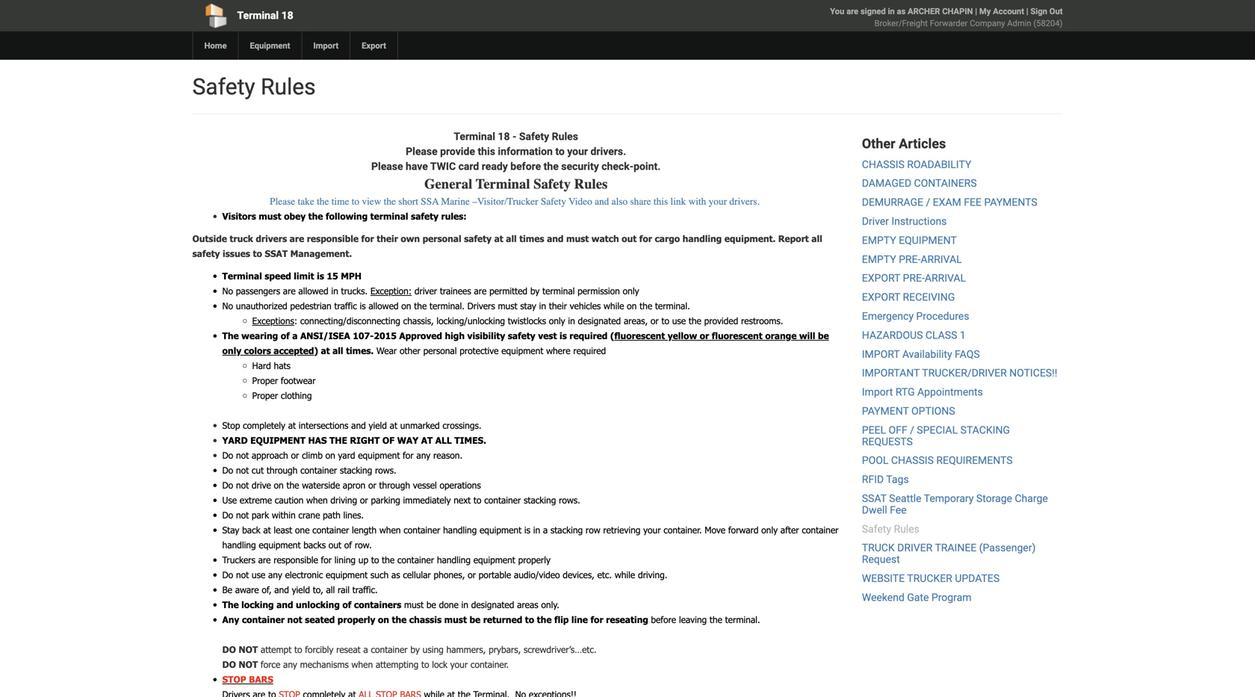 Task type: locate. For each thing, give the bounding box(es) containing it.
107-
[[353, 331, 374, 341]]

chassis up tags
[[892, 455, 934, 467]]

using
[[423, 644, 444, 655]]

allowed down exception:
[[369, 301, 399, 311]]

at up of on the left bottom of the page
[[390, 420, 398, 431]]

container. down prybars,
[[471, 659, 509, 670]]

1 horizontal spatial designated
[[578, 316, 621, 326]]

signed
[[861, 6, 886, 16]]

import link
[[302, 31, 350, 60]]

0 vertical spatial their
[[377, 233, 398, 244]]

yield up of on the left bottom of the page
[[369, 420, 387, 431]]

while right etc.
[[615, 570, 636, 581]]

all
[[506, 233, 517, 244], [812, 233, 823, 244], [333, 345, 344, 356], [326, 585, 335, 596]]

1 vertical spatial be
[[427, 600, 436, 610]]

2 export from the top
[[862, 291, 901, 304]]

at left times
[[494, 233, 504, 244]]

0 vertical spatial personal
[[423, 233, 462, 244]]

not
[[236, 450, 249, 461], [236, 465, 249, 476], [236, 480, 249, 491], [236, 510, 249, 521], [236, 570, 249, 581], [287, 615, 302, 625]]

1 horizontal spatial be
[[470, 615, 481, 625]]

no
[[222, 286, 233, 297], [222, 301, 233, 311]]

safety
[[411, 211, 439, 222], [464, 233, 492, 244], [192, 248, 220, 259], [508, 331, 536, 341]]

are inside you are signed in as archer chapin | my account | sign out broker/freight forwarder company admin (58204)
[[847, 6, 859, 16]]

issues
[[223, 248, 250, 259]]

driver
[[415, 286, 437, 297]]

when inside do not attempt to forcibly reseat a container by using hammers, prybars, screwdriver's…etc. do not force any mechanisms when attempting to lock your container.
[[352, 659, 373, 670]]

1 vertical spatial not
[[239, 659, 258, 670]]

0 horizontal spatial |
[[976, 6, 978, 16]]

please up obey
[[270, 196, 295, 208]]

wear other personal protective equipment where required
[[374, 345, 606, 356]]

container down locking
[[242, 615, 285, 625]]

1 vertical spatial container.
[[471, 659, 509, 670]]

truck
[[862, 542, 895, 554]]

1 vertical spatial drivers.
[[730, 196, 760, 208]]

terminal inside terminal speed limit is 15 mph no passengers are allowed in trucks. exception: driver trainees are permitted by terminal permission only no unauthorized pedestrian traffic is allowed on the terminal. drivers must stay in their vehicles while on the terminal. exceptions : connecting/disconnecting chassis, locking/unlocking twistlocks only in designated areas, or to use the provided restrooms.
[[543, 286, 575, 297]]

be up chassis
[[427, 600, 436, 610]]

emergency
[[862, 310, 914, 323]]

stop completely at intersections and yield at unmarked crossings. yard equipment has the right of way at all times. do not approach or climb on yard equipment for any reason. do not cut through container stacking rows. do not drive on the waterside apron or through vessel operations use extreme caution when driving or parking immediately next to container stacking rows. do not park within crane path lines. stay back at least one container length when container handling equipment is in a stacking row retrieving your container. move forward only after container handling equipment backs out of row. truckers are responsible for lining up to the container handling equipment properly do not use any electronic equipment such as cellular phones, or portable audio/video devices, etc. while driving. be aware of, and yield to, all rail traffic. the locking and unlocking of containers must be done in designated areas only.
[[222, 420, 839, 610]]

0 vertical spatial designated
[[578, 316, 621, 326]]

properly down containers
[[338, 615, 376, 625]]

terminal inside "link"
[[237, 9, 279, 22]]

card
[[459, 160, 479, 173]]

terminal up provide
[[454, 130, 496, 143]]

to down drivers
[[253, 248, 262, 259]]

0 vertical spatial of
[[281, 331, 290, 341]]

terminal down view
[[370, 211, 408, 222]]

18 inside "link"
[[281, 9, 294, 22]]

properly up audio/video
[[518, 555, 551, 566]]

other articles chassis roadability damaged containers demurrage / exam fee payments driver instructions empty equipment empty pre-arrival export pre-arrival export receiving emergency procedures hazardous class 1 import availability faqs important trucker/driver notices!! import rtg appointments payment options peel off / special stacking requests pool chassis requirements rfid tags ssat seattle temporary storage charge dwell fee safety rules truck driver trainee (passenger) request website trucker updates weekend gate program
[[862, 136, 1058, 604]]

0 vertical spatial yield
[[369, 420, 387, 431]]

0 horizontal spatial be
[[427, 600, 436, 610]]

2 | from the left
[[1027, 6, 1029, 16]]

2 proper from the top
[[252, 390, 278, 401]]

broker/freight
[[875, 18, 928, 28]]

3 do from the top
[[222, 480, 233, 491]]

1 horizontal spatial terminal.
[[655, 301, 690, 311]]

important
[[862, 367, 920, 379]]

to right next
[[474, 495, 482, 506]]

ssat down drivers
[[265, 248, 288, 259]]

be inside stop completely at intersections and yield at unmarked crossings. yard equipment has the right of way at all times. do not approach or climb on yard equipment for any reason. do not cut through container stacking rows. do not drive on the waterside apron or through vessel operations use extreme caution when driving or parking immediately next to container stacking rows. do not park within crane path lines. stay back at least one container length when container handling equipment is in a stacking row retrieving your container. move forward only after container handling equipment backs out of row. truckers are responsible for lining up to the container handling equipment properly do not use any electronic equipment such as cellular phones, or portable audio/video devices, etc. while driving. be aware of, and yield to, all rail traffic. the locking and unlocking of containers must be done in designated areas only.
[[427, 600, 436, 610]]

other
[[862, 136, 896, 152]]

terminal speed limit is 15 mph no passengers are allowed in trucks. exception: driver trainees are permitted by terminal permission only no unauthorized pedestrian traffic is allowed on the terminal. drivers must stay in their vehicles while on the terminal. exceptions : connecting/disconnecting chassis, locking/unlocking twistlocks only in designated areas, or to use the provided restrooms.
[[222, 271, 784, 326]]

be right the will
[[818, 331, 829, 341]]

must up chassis
[[404, 600, 424, 610]]

rfid tags link
[[862, 474, 909, 486]]

storage
[[977, 493, 1013, 505]]

2 the from the top
[[222, 600, 239, 610]]

through down approach
[[267, 465, 298, 476]]

equipment inside other articles chassis roadability damaged containers demurrage / exam fee payments driver instructions empty equipment empty pre-arrival export pre-arrival export receiving emergency procedures hazardous class 1 import availability faqs important trucker/driver notices!! import rtg appointments payment options peel off / special stacking requests pool chassis requirements rfid tags ssat seattle temporary storage charge dwell fee safety rules truck driver trainee (passenger) request website trucker updates weekend gate program
[[899, 234, 957, 247]]

is left 15
[[317, 271, 324, 282]]

0 horizontal spatial before
[[511, 160, 541, 173]]

fee
[[890, 504, 907, 516]]

to,
[[313, 585, 323, 596]]

company
[[970, 18, 1006, 28]]

to
[[556, 145, 565, 158], [352, 196, 360, 208], [253, 248, 262, 259], [662, 316, 670, 326], [474, 495, 482, 506], [371, 555, 379, 566], [525, 615, 535, 625], [294, 644, 302, 655], [422, 659, 429, 670]]

to left forcibly
[[294, 644, 302, 655]]

all inside stop completely at intersections and yield at unmarked crossings. yard equipment has the right of way at all times. do not approach or climb on yard equipment for any reason. do not cut through container stacking rows. do not drive on the waterside apron or through vessel operations use extreme caution when driving or parking immediately next to container stacking rows. do not park within crane path lines. stay back at least one container length when container handling equipment is in a stacking row retrieving your container. move forward only after container handling equipment backs out of row. truckers are responsible for lining up to the container handling equipment properly do not use any electronic equipment such as cellular phones, or portable audio/video devices, etc. while driving. be aware of, and yield to, all rail traffic. the locking and unlocking of containers must be done in designated areas only.
[[326, 585, 335, 596]]

1 vertical spatial designated
[[471, 600, 515, 610]]

1 vertical spatial proper
[[252, 390, 278, 401]]

outside
[[192, 233, 227, 244]]

0 vertical spatial out
[[622, 233, 637, 244]]

for
[[361, 233, 374, 244], [640, 233, 653, 244], [403, 450, 414, 461], [321, 555, 332, 566], [591, 615, 604, 625]]

only left colors
[[222, 345, 242, 356]]

0 vertical spatial equipment
[[899, 234, 957, 247]]

1 horizontal spatial please
[[371, 160, 403, 173]]

0 horizontal spatial import
[[313, 41, 339, 50]]

ssa
[[421, 196, 439, 208]]

1 proper from the top
[[252, 375, 278, 386]]

1 horizontal spatial container.
[[664, 525, 702, 536]]

0 vertical spatial this
[[478, 145, 496, 158]]

properly inside stop completely at intersections and yield at unmarked crossings. yard equipment has the right of way at all times. do not approach or climb on yard equipment for any reason. do not cut through container stacking rows. do not drive on the waterside apron or through vessel operations use extreme caution when driving or parking immediately next to container stacking rows. do not park within crane path lines. stay back at least one container length when container handling equipment is in a stacking row retrieving your container. move forward only after container handling equipment backs out of row. truckers are responsible for lining up to the container handling equipment properly do not use any electronic equipment such as cellular phones, or portable audio/video devices, etc. while driving. be aware of, and yield to, all rail traffic. the locking and unlocking of containers must be done in designated areas only.
[[518, 555, 551, 566]]

1 vertical spatial their
[[549, 301, 567, 311]]

1 vertical spatial chassis
[[892, 455, 934, 467]]

1 horizontal spatial when
[[352, 659, 373, 670]]

colors
[[244, 345, 271, 356]]

be
[[222, 585, 232, 596]]

0 horizontal spatial designated
[[471, 600, 515, 610]]

screwdriver's…etc.
[[524, 644, 597, 655]]

properly
[[518, 555, 551, 566], [338, 615, 376, 625]]

of left row.
[[344, 540, 352, 551]]

any down at
[[417, 450, 431, 461]]

clothing
[[281, 390, 312, 401]]

safety down ssa
[[411, 211, 439, 222]]

2 vertical spatial of
[[343, 600, 352, 610]]

the right view
[[384, 196, 396, 208]]

safety inside other articles chassis roadability damaged containers demurrage / exam fee payments driver instructions empty equipment empty pre-arrival export pre-arrival export receiving emergency procedures hazardous class 1 import availability faqs important trucker/driver notices!! import rtg appointments payment options peel off / special stacking requests pool chassis requirements rfid tags ssat seattle temporary storage charge dwell fee safety rules truck driver trainee (passenger) request website trucker updates weekend gate program
[[862, 523, 892, 535]]

1 | from the left
[[976, 6, 978, 16]]

18 up equipment
[[281, 9, 294, 22]]

exceptions
[[252, 316, 294, 326]]

1 horizontal spatial a
[[364, 644, 368, 655]]

lining
[[335, 555, 356, 566]]

1 horizontal spatial their
[[549, 301, 567, 311]]

must inside outside truck drivers are responsible for their own personal safety at all times and must watch out for cargo handling equipment. report all safety issues to ssat management.
[[567, 233, 589, 244]]

your inside stop completely at intersections and yield at unmarked crossings. yard equipment has the right of way at all times. do not approach or climb on yard equipment for any reason. do not cut through container stacking rows. do not drive on the waterside apron or through vessel operations use extreme caution when driving or parking immediately next to container stacking rows. do not park within crane path lines. stay back at least one container length when container handling equipment is in a stacking row retrieving your container. move forward only after container handling equipment backs out of row. truckers are responsible for lining up to the container handling equipment properly do not use any electronic equipment such as cellular phones, or portable audio/video devices, etc. while driving. be aware of, and yield to, all rail traffic. the locking and unlocking of containers must be done in designated areas only.
[[644, 525, 661, 536]]

1 vertical spatial out
[[329, 540, 342, 551]]

row.
[[355, 540, 372, 551]]

your inside do not attempt to forcibly reseat a container by using hammers, prybars, screwdriver's…etc. do not force any mechanisms when attempting to lock your container.
[[451, 659, 468, 670]]

| left sign
[[1027, 6, 1029, 16]]

while down permission
[[604, 301, 624, 311]]

container. inside do not attempt to forcibly reseat a container by using hammers, prybars, screwdriver's…etc. do not force any mechanisms when attempting to lock your container.
[[471, 659, 509, 670]]

yard
[[222, 435, 248, 446]]

containers
[[915, 177, 977, 190]]

out right watch at the top left
[[622, 233, 637, 244]]

2 vertical spatial please
[[270, 196, 295, 208]]

of down 'rail'
[[343, 600, 352, 610]]

1 no from the top
[[222, 286, 233, 297]]

must left watch at the top left
[[567, 233, 589, 244]]

locking/unlocking
[[437, 316, 505, 326]]

out up lining
[[329, 540, 342, 551]]

to inside outside truck drivers are responsible for their own personal safety at all times and must watch out for cargo handling equipment. report all safety issues to ssat management.
[[253, 248, 262, 259]]

0 vertical spatial use
[[673, 316, 686, 326]]

fee
[[964, 196, 982, 209]]

0 horizontal spatial allowed
[[299, 286, 329, 297]]

import left export link
[[313, 41, 339, 50]]

1 horizontal spatial terminal
[[543, 286, 575, 297]]

program
[[932, 592, 972, 604]]

drive
[[252, 480, 271, 491]]

18 for terminal 18 - safety rules please provide this information to your drivers. please have twic card ready before the security check-point. general terminal safety rules please take the time to view the short ssa marine –visitor/trucker safety video and also share this link with your drivers. visitors must obey the following terminal safety rules:
[[498, 130, 510, 143]]

1 vertical spatial through
[[379, 480, 410, 491]]

18 inside "terminal 18 - safety rules please provide this information to your drivers. please have twic card ready before the security check-point. general terminal safety rules please take the time to view the short ssa marine –visitor/trucker safety video and also share this link with your drivers. visitors must obey the following terminal safety rules:"
[[498, 130, 510, 143]]

1 vertical spatial no
[[222, 301, 233, 311]]

import inside other articles chassis roadability damaged containers demurrage / exam fee payments driver instructions empty equipment empty pre-arrival export pre-arrival export receiving emergency procedures hazardous class 1 import availability faqs important trucker/driver notices!! import rtg appointments payment options peel off / special stacking requests pool chassis requirements rfid tags ssat seattle temporary storage charge dwell fee safety rules truck driver trainee (passenger) request website trucker updates weekend gate program
[[862, 386, 893, 398]]

a
[[292, 331, 298, 341], [543, 525, 548, 536], [364, 644, 368, 655]]

0 horizontal spatial please
[[270, 196, 295, 208]]

1 vertical spatial before
[[651, 615, 677, 625]]

terminal. right leaving at the right
[[726, 615, 761, 625]]

updates
[[955, 573, 1000, 585]]

a inside do not attempt to forcibly reseat a container by using hammers, prybars, screwdriver's…etc. do not force any mechanisms when attempting to lock your container.
[[364, 644, 368, 655]]

1 horizontal spatial before
[[651, 615, 677, 625]]

0 horizontal spatial rows.
[[375, 465, 397, 476]]

prybars,
[[489, 644, 521, 655]]

responsible inside stop completely at intersections and yield at unmarked crossings. yard equipment has the right of way at all times. do not approach or climb on yard equipment for any reason. do not cut through container stacking rows. do not drive on the waterside apron or through vessel operations use extreme caution when driving or parking immediately next to container stacking rows. do not park within crane path lines. stay back at least one container length when container handling equipment is in a stacking row retrieving your container. move forward only after container handling equipment backs out of row. truckers are responsible for lining up to the container handling equipment properly do not use any electronic equipment such as cellular phones, or portable audio/video devices, etc. while driving. be aware of, and yield to, all rail traffic. the locking and unlocking of containers must be done in designated areas only.
[[274, 555, 318, 566]]

0 horizontal spatial through
[[267, 465, 298, 476]]

vehicles
[[570, 301, 601, 311]]

not left attempt
[[239, 644, 258, 655]]

import rtg appointments link
[[862, 386, 983, 398]]

are right truckers
[[258, 555, 271, 566]]

1
[[960, 329, 966, 342]]

1 vertical spatial arrival
[[925, 272, 967, 285]]

1 horizontal spatial import
[[862, 386, 893, 398]]

only.
[[541, 600, 560, 610]]

1 horizontal spatial as
[[897, 6, 906, 16]]

0 horizontal spatial container.
[[471, 659, 509, 670]]

watch
[[592, 233, 619, 244]]

equipment. report
[[725, 233, 809, 244]]

do down any in the left of the page
[[222, 644, 236, 655]]

designated
[[578, 316, 621, 326], [471, 600, 515, 610]]

2 empty from the top
[[862, 253, 897, 266]]

1 empty from the top
[[862, 234, 897, 247]]

all right to,
[[326, 585, 335, 596]]

equipment
[[899, 234, 957, 247], [250, 435, 306, 446]]

not
[[239, 644, 258, 655], [239, 659, 258, 670]]

electronic
[[285, 570, 323, 581]]

mph
[[341, 271, 362, 282]]

terminal up passengers
[[222, 271, 262, 282]]

when right length
[[380, 525, 401, 536]]

reason.
[[434, 450, 463, 461]]

fluorescent down provided
[[712, 331, 763, 341]]

1 vertical spatial use
[[252, 570, 266, 581]]

2 horizontal spatial any
[[417, 450, 431, 461]]

and left also
[[595, 196, 609, 208]]

the down containers
[[392, 615, 407, 625]]

terminal.
[[430, 301, 465, 311], [655, 301, 690, 311], [726, 615, 761, 625]]

terminal. up yellow
[[655, 301, 690, 311]]

1 horizontal spatial any
[[283, 659, 297, 670]]

while inside terminal speed limit is 15 mph no passengers are allowed in trucks. exception: driver trainees are permitted by terminal permission only no unauthorized pedestrian traffic is allowed on the terminal. drivers must stay in their vehicles while on the terminal. exceptions : connecting/disconnecting chassis, locking/unlocking twistlocks only in designated areas, or to use the provided restrooms.
[[604, 301, 624, 311]]

18 left -
[[498, 130, 510, 143]]

0 vertical spatial the
[[222, 331, 239, 341]]

no left unauthorized
[[222, 301, 233, 311]]

by inside terminal speed limit is 15 mph no passengers are allowed in trucks. exception: driver trainees are permitted by terminal permission only no unauthorized pedestrian traffic is allowed on the terminal. drivers must stay in their vehicles while on the terminal. exceptions : connecting/disconnecting chassis, locking/unlocking twistlocks only in designated areas, or to use the provided restrooms.
[[531, 286, 540, 297]]

to left lock
[[422, 659, 429, 670]]

in inside you are signed in as archer chapin | my account | sign out broker/freight forwarder company admin (58204)
[[888, 6, 895, 16]]

1 vertical spatial terminal
[[543, 286, 575, 297]]

0 horizontal spatial equipment
[[250, 435, 306, 446]]

1 vertical spatial empty
[[862, 253, 897, 266]]

as inside stop completely at intersections and yield at unmarked crossings. yard equipment has the right of way at all times. do not approach or climb on yard equipment for any reason. do not cut through container stacking rows. do not drive on the waterside apron or through vessel operations use extreme caution when driving or parking immediately next to container stacking rows. do not park within crane path lines. stay back at least one container length when container handling equipment is in a stacking row retrieving your container. move forward only after container handling equipment backs out of row. truckers are responsible for lining up to the container handling equipment properly do not use any electronic equipment such as cellular phones, or portable audio/video devices, etc. while driving. be aware of, and yield to, all rail traffic. the locking and unlocking of containers must be done in designated areas only.
[[392, 570, 400, 581]]

not left cut
[[236, 465, 249, 476]]

home
[[204, 41, 227, 50]]

and inside outside truck drivers are responsible for their own personal safety at all times and must watch out for cargo handling equipment. report all safety issues to ssat management.
[[547, 233, 564, 244]]

any inside do not attempt to forcibly reseat a container by using hammers, prybars, screwdriver's…etc. do not force any mechanisms when attempting to lock your container.
[[283, 659, 297, 670]]

0 vertical spatial not
[[239, 644, 258, 655]]

high
[[445, 331, 465, 341]]

only left 'after'
[[762, 525, 778, 536]]

the up any in the left of the page
[[222, 600, 239, 610]]

1 vertical spatial by
[[411, 644, 420, 655]]

is
[[317, 271, 324, 282], [360, 301, 366, 311], [560, 331, 567, 341], [525, 525, 531, 536]]

yield
[[369, 420, 387, 431], [292, 585, 310, 596]]

0 vertical spatial 18
[[281, 9, 294, 22]]

1 vertical spatial allowed
[[369, 301, 399, 311]]

import inside import link
[[313, 41, 339, 50]]

own
[[401, 233, 420, 244]]

truckers
[[222, 555, 256, 566]]

0 vertical spatial terminal
[[370, 211, 408, 222]]

receiving
[[903, 291, 955, 304]]

2 horizontal spatial be
[[818, 331, 829, 341]]

2 vertical spatial when
[[352, 659, 373, 670]]

traffic.
[[353, 585, 378, 596]]

container inside do not attempt to forcibly reseat a container by using hammers, prybars, screwdriver's…etc. do not force any mechanisms when attempting to lock your container.
[[371, 644, 408, 655]]

on left "yard"
[[326, 450, 335, 461]]

not up back at the bottom left of the page
[[236, 510, 249, 521]]

or down apron
[[360, 495, 368, 506]]

allowed
[[299, 286, 329, 297], [369, 301, 399, 311]]

0 horizontal spatial use
[[252, 570, 266, 581]]

the left wearing
[[222, 331, 239, 341]]

0 vertical spatial chassis
[[862, 158, 905, 171]]

before inside "terminal 18 - safety rules please provide this information to your drivers. please have twic card ready before the security check-point. general terminal safety rules please take the time to view the short ssa marine –visitor/trucker safety video and also share this link with your drivers. visitors must obey the following terminal safety rules:"
[[511, 160, 541, 173]]

before
[[511, 160, 541, 173], [651, 615, 677, 625]]

terminal for terminal 18 - safety rules please provide this information to your drivers. please have twic card ready before the security check-point. general terminal safety rules please take the time to view the short ssa marine –visitor/trucker safety video and also share this link with your drivers. visitors must obey the following terminal safety rules:
[[454, 130, 496, 143]]

on up chassis,
[[402, 301, 411, 311]]

0 vertical spatial do
[[222, 644, 236, 655]]

be
[[818, 331, 829, 341], [427, 600, 436, 610], [470, 615, 481, 625]]

or
[[651, 316, 659, 326], [700, 331, 710, 341], [291, 450, 299, 461], [368, 480, 377, 491], [360, 495, 368, 506], [468, 570, 476, 581]]

1 vertical spatial of
[[344, 540, 352, 551]]

0 vertical spatial ssat
[[265, 248, 288, 259]]

do up stop
[[222, 659, 236, 670]]

connecting/disconnecting
[[300, 316, 401, 326]]

out inside stop completely at intersections and yield at unmarked crossings. yard equipment has the right of way at all times. do not approach or climb on yard equipment for any reason. do not cut through container stacking rows. do not drive on the waterside apron or through vessel operations use extreme caution when driving or parking immediately next to container stacking rows. do not park within crane path lines. stay back at least one container length when container handling equipment is in a stacking row retrieving your container. move forward only after container handling equipment backs out of row. truckers are responsible for lining up to the container handling equipment properly do not use any electronic equipment such as cellular phones, or portable audio/video devices, etc. while driving. be aware of, and yield to, all rail traffic. the locking and unlocking of containers must be done in designated areas only.
[[329, 540, 342, 551]]

0 vertical spatial when
[[306, 495, 328, 506]]

terminal inside terminal speed limit is 15 mph no passengers are allowed in trucks. exception: driver trainees are permitted by terminal permission only no unauthorized pedestrian traffic is allowed on the terminal. drivers must stay in their vehicles while on the terminal. exceptions : connecting/disconnecting chassis, locking/unlocking twistlocks only in designated areas, or to use the provided restrooms.
[[222, 271, 262, 282]]

designated up "("
[[578, 316, 621, 326]]

and right times
[[547, 233, 564, 244]]

or right phones,
[[468, 570, 476, 581]]

rules:
[[441, 211, 467, 222]]

required left "("
[[570, 331, 608, 341]]

0 horizontal spatial terminal
[[370, 211, 408, 222]]

when down waterside
[[306, 495, 328, 506]]

take
[[298, 196, 315, 208]]

handling down next
[[443, 525, 477, 536]]

all
[[436, 435, 452, 446]]

their left 'own'
[[377, 233, 398, 244]]

1 do from the top
[[222, 644, 236, 655]]

1 horizontal spatial by
[[531, 286, 540, 297]]

terminal inside "terminal 18 - safety rules please provide this information to your drivers. please have twic card ready before the security check-point. general terminal safety rules please take the time to view the short ssa marine –visitor/trucker safety video and also share this link with your drivers. visitors must obey the following terminal safety rules:"
[[370, 211, 408, 222]]

all down ansi/isea
[[333, 345, 344, 356]]

1 do from the top
[[222, 450, 233, 461]]

required right where
[[574, 345, 606, 356]]

0 horizontal spatial yield
[[292, 585, 310, 596]]

0 vertical spatial a
[[292, 331, 298, 341]]

empty down empty equipment link at top right
[[862, 253, 897, 266]]

are down obey
[[290, 233, 304, 244]]

pre- down empty equipment link at top right
[[899, 253, 921, 266]]

orange
[[766, 331, 797, 341]]

1 vertical spatial properly
[[338, 615, 376, 625]]

flip
[[555, 615, 569, 625]]

1 horizontal spatial use
[[673, 316, 686, 326]]

0 vertical spatial export
[[862, 272, 901, 285]]

1 horizontal spatial ssat
[[862, 493, 887, 505]]

1 vertical spatial do
[[222, 659, 236, 670]]

drivers. up equipment. report
[[730, 196, 760, 208]]

emergency procedures link
[[862, 310, 970, 323]]

handling right cargo
[[683, 233, 722, 244]]

container. left move on the bottom right of page
[[664, 525, 702, 536]]

1 horizontal spatial equipment
[[899, 234, 957, 247]]

0 horizontal spatial as
[[392, 570, 400, 581]]

0 horizontal spatial /
[[910, 424, 915, 436]]

1 horizontal spatial fluorescent
[[712, 331, 763, 341]]

18 for terminal 18
[[281, 9, 294, 22]]

0 horizontal spatial by
[[411, 644, 420, 655]]

damaged containers link
[[862, 177, 977, 190]]

safety inside "terminal 18 - safety rules please provide this information to your drivers. please have twic card ready before the security check-point. general terminal safety rules please take the time to view the short ssa marine –visitor/trucker safety video and also share this link with your drivers. visitors must obey the following terminal safety rules:"
[[411, 211, 439, 222]]

only inside fluorescent yellow or fluorescent orange will be only colors accepted
[[222, 345, 242, 356]]

hazardous class 1 link
[[862, 329, 966, 342]]

0 horizontal spatial drivers.
[[591, 145, 626, 158]]

responsible up 'management.'
[[307, 233, 359, 244]]

terminal. down trainees
[[430, 301, 465, 311]]

0 vertical spatial no
[[222, 286, 233, 297]]

1 horizontal spatial this
[[654, 196, 668, 208]]

must down permitted
[[498, 301, 518, 311]]

drivers.
[[591, 145, 626, 158], [730, 196, 760, 208]]

your up security
[[568, 145, 588, 158]]

chassis,
[[403, 316, 434, 326]]

completely
[[243, 420, 286, 431]]

a down :
[[292, 331, 298, 341]]

only up areas,
[[623, 286, 639, 297]]

1 vertical spatial 18
[[498, 130, 510, 143]]

container up cellular
[[398, 555, 434, 566]]

1 horizontal spatial through
[[379, 480, 410, 491]]

rules inside other articles chassis roadability damaged containers demurrage / exam fee payments driver instructions empty equipment empty pre-arrival export pre-arrival export receiving emergency procedures hazardous class 1 import availability faqs important trucker/driver notices!! import rtg appointments payment options peel off / special stacking requests pool chassis requirements rfid tags ssat seattle temporary storage charge dwell fee safety rules truck driver trainee (passenger) request website trucker updates weekend gate program
[[894, 523, 920, 535]]

0 vertical spatial import
[[313, 41, 339, 50]]

outside truck drivers are responsible for their own personal safety at all times and must watch out for cargo handling equipment. report all safety issues to ssat management.
[[192, 233, 823, 259]]

only
[[623, 286, 639, 297], [549, 316, 566, 326], [222, 345, 242, 356], [762, 525, 778, 536]]

1 vertical spatial the
[[222, 600, 239, 610]]

2 horizontal spatial please
[[406, 145, 438, 158]]

the down only.
[[537, 615, 552, 625]]

drivers. up check-
[[591, 145, 626, 158]]

0 vertical spatial as
[[897, 6, 906, 16]]

approach
[[252, 450, 288, 461]]

ssat down rfid
[[862, 493, 887, 505]]



Task type: vqa. For each thing, say whether or not it's contained in the screenshot.
colors
yes



Task type: describe. For each thing, give the bounding box(es) containing it.
2 do from the top
[[222, 465, 233, 476]]

rules down equipment
[[261, 74, 316, 100]]

responsible inside outside truck drivers are responsible for their own personal safety at all times and must watch out for cargo handling equipment. report all safety issues to ssat management.
[[307, 233, 359, 244]]

to up security
[[556, 145, 565, 158]]

weekend gate program link
[[862, 592, 972, 604]]

for left lining
[[321, 555, 332, 566]]

1 export from the top
[[862, 272, 901, 285]]

at inside outside truck drivers are responsible for their own personal safety at all times and must watch out for cargo handling equipment. report all safety issues to ssat management.
[[494, 233, 504, 244]]

retrieving
[[603, 525, 641, 536]]

ssat inside other articles chassis roadability damaged containers demurrage / exam fee payments driver instructions empty equipment empty pre-arrival export pre-arrival export receiving emergency procedures hazardous class 1 import availability faqs important trucker/driver notices!! import rtg appointments payment options peel off / special stacking requests pool chassis requirements rfid tags ssat seattle temporary storage charge dwell fee safety rules truck driver trainee (passenger) request website trucker updates weekend gate program
[[862, 493, 887, 505]]

locking
[[242, 600, 274, 610]]

leaving
[[679, 615, 707, 625]]

their inside terminal speed limit is 15 mph no passengers are allowed in trucks. exception: driver trainees are permitted by terminal permission only no unauthorized pedestrian traffic is allowed on the terminal. drivers must stay in their vehicles while on the terminal. exceptions : connecting/disconnecting chassis, locking/unlocking twistlocks only in designated areas, or to use the provided restrooms.
[[549, 301, 567, 311]]

personal inside outside truck drivers are responsible for their own personal safety at all times and must watch out for cargo handling equipment. report all safety issues to ssat management.
[[423, 233, 462, 244]]

and inside "terminal 18 - safety rules please provide this information to your drivers. please have twic card ready before the security check-point. general terminal safety rules please take the time to view the short ssa marine –visitor/trucker safety video and also share this link with your drivers. visitors must obey the following terminal safety rules:"
[[595, 196, 609, 208]]

export pre-arrival link
[[862, 272, 967, 285]]

pool
[[862, 455, 889, 467]]

truck
[[230, 233, 253, 244]]

to right time
[[352, 196, 360, 208]]

and right locking
[[277, 600, 293, 610]]

0 vertical spatial rows.
[[375, 465, 397, 476]]

lines.
[[343, 510, 364, 521]]

at
[[421, 435, 433, 446]]

to down areas
[[525, 615, 535, 625]]

hard hats proper footwear proper clothing
[[252, 360, 316, 401]]

move
[[705, 525, 726, 536]]

gate
[[908, 592, 929, 604]]

import availability faqs link
[[862, 348, 980, 360]]

in right done at the bottom of the page
[[462, 600, 469, 610]]

0 horizontal spatial a
[[292, 331, 298, 341]]

management.
[[290, 248, 352, 259]]

only inside stop completely at intersections and yield at unmarked crossings. yard equipment has the right of way at all times. do not approach or climb on yard equipment for any reason. do not cut through container stacking rows. do not drive on the waterside apron or through vessel operations use extreme caution when driving or parking immediately next to container stacking rows. do not park within crane path lines. stay back at least one container length when container handling equipment is in a stacking row retrieving your container. move forward only after container handling equipment backs out of row. truckers are responsible for lining up to the container handling equipment properly do not use any electronic equipment such as cellular phones, or portable audio/video devices, etc. while driving. be aware of, and yield to, all rail traffic. the locking and unlocking of containers must be done in designated areas only.
[[762, 525, 778, 536]]

for down way at the left of the page
[[403, 450, 414, 461]]

handling up phones,
[[437, 555, 471, 566]]

before for ready
[[511, 160, 541, 173]]

stop
[[222, 420, 240, 431]]

or inside fluorescent yellow or fluorescent orange will be only colors accepted
[[700, 331, 710, 341]]

rules up video
[[575, 176, 608, 192]]

1 vertical spatial yield
[[292, 585, 310, 596]]

backs
[[304, 540, 326, 551]]

rules up security
[[552, 130, 578, 143]]

container right 'after'
[[802, 525, 839, 536]]

0 vertical spatial required
[[570, 331, 608, 341]]

the up yellow
[[689, 316, 702, 326]]

and up right at the left of page
[[351, 420, 366, 431]]

container up waterside
[[301, 465, 337, 476]]

way
[[397, 435, 419, 446]]

link
[[671, 196, 686, 208]]

safety down 'home'
[[192, 74, 255, 100]]

forcibly
[[305, 644, 334, 655]]

obey
[[284, 211, 306, 222]]

1 vertical spatial stacking
[[524, 495, 556, 506]]

4 do from the top
[[222, 510, 233, 521]]

articles
[[899, 136, 946, 152]]

container. inside stop completely at intersections and yield at unmarked crossings. yard equipment has the right of way at all times. do not approach or climb on yard equipment for any reason. do not cut through container stacking rows. do not drive on the waterside apron or through vessel operations use extreme caution when driving or parking immediately next to container stacking rows. do not park within crane path lines. stay back at least one container length when container handling equipment is in a stacking row retrieving your container. move forward only after container handling equipment backs out of row. truckers are responsible for lining up to the container handling equipment properly do not use any electronic equipment such as cellular phones, or portable audio/video devices, etc. while driving. be aware of, and yield to, all rail traffic. the locking and unlocking of containers must be done in designated areas only.
[[664, 525, 702, 536]]

one
[[295, 525, 310, 536]]

is right vest
[[560, 331, 567, 341]]

vest
[[538, 331, 557, 341]]

must inside terminal speed limit is 15 mph no passengers are allowed in trucks. exception: driver trainees are permitted by terminal permission only no unauthorized pedestrian traffic is allowed on the terminal. drivers must stay in their vehicles while on the terminal. exceptions : connecting/disconnecting chassis, locking/unlocking twistlocks only in designated areas, or to use the provided restrooms.
[[498, 301, 518, 311]]

ansi/isea
[[300, 331, 350, 341]]

:
[[294, 316, 298, 326]]

website trucker updates link
[[862, 573, 1000, 585]]

1 vertical spatial required
[[574, 345, 606, 356]]

ssat inside outside truck drivers are responsible for their own personal safety at all times and must watch out for cargo handling equipment. report all safety issues to ssat management.
[[265, 248, 288, 259]]

not left drive
[[236, 480, 249, 491]]

0 vertical spatial please
[[406, 145, 438, 158]]

2015
[[374, 331, 397, 341]]

5 do from the top
[[222, 570, 233, 581]]

must inside "terminal 18 - safety rules please provide this information to your drivers. please have twic card ready before the security check-point. general terminal safety rules please take the time to view the short ssa marine –visitor/trucker safety video and also share this link with your drivers. visitors must obey the following terminal safety rules:"
[[259, 211, 281, 222]]

for left cargo
[[640, 233, 653, 244]]

the
[[330, 435, 347, 446]]

reseating
[[606, 615, 649, 625]]

1 horizontal spatial allowed
[[369, 301, 399, 311]]

demurrage / exam fee payments link
[[862, 196, 1038, 209]]

stop
[[222, 674, 246, 685]]

your right with
[[709, 196, 727, 208]]

)
[[314, 345, 318, 356]]

yellow
[[668, 331, 697, 341]]

must down done at the bottom of the page
[[444, 615, 467, 625]]

any container not seated properly on the chassis must be returned to the flip line for reseating before leaving the terminal.
[[222, 615, 761, 625]]

terminal up –visitor/trucker
[[476, 176, 530, 192]]

all left times
[[506, 233, 517, 244]]

provide
[[440, 145, 475, 158]]

(passenger)
[[980, 542, 1036, 554]]

permission
[[578, 286, 620, 297]]

in up audio/video
[[533, 525, 541, 536]]

2 no from the top
[[222, 301, 233, 311]]

rail
[[338, 585, 350, 596]]

unlocking
[[296, 600, 340, 610]]

containers
[[354, 600, 402, 610]]

to right up
[[371, 555, 379, 566]]

to inside terminal speed limit is 15 mph no passengers are allowed in trucks. exception: driver trainees are permitted by terminal permission only no unauthorized pedestrian traffic is allowed on the terminal. drivers must stay in their vehicles while on the terminal. exceptions : connecting/disconnecting chassis, locking/unlocking twistlocks only in designated areas, or to use the provided restrooms.
[[662, 316, 670, 326]]

payment options link
[[862, 405, 956, 417]]

container down immediately
[[404, 525, 441, 536]]

safety down "rules:"
[[464, 233, 492, 244]]

in right stay
[[539, 301, 546, 311]]

short
[[399, 196, 419, 208]]

point.
[[634, 160, 661, 173]]

visitors
[[222, 211, 256, 222]]

safety down twistlocks
[[508, 331, 536, 341]]

or right apron
[[368, 480, 377, 491]]

twic
[[430, 160, 456, 173]]

2 not from the top
[[239, 659, 258, 670]]

1 horizontal spatial yield
[[369, 420, 387, 431]]

the left security
[[544, 160, 559, 173]]

container right next
[[485, 495, 521, 506]]

the up caution at the left bottom
[[287, 480, 299, 491]]

and right of,
[[274, 585, 289, 596]]

such
[[371, 570, 389, 581]]

areas
[[517, 600, 539, 610]]

next
[[454, 495, 471, 506]]

1 fluorescent from the left
[[615, 331, 665, 341]]

use inside stop completely at intersections and yield at unmarked crossings. yard equipment has the right of way at all times. do not approach or climb on yard equipment for any reason. do not cut through container stacking rows. do not drive on the waterside apron or through vessel operations use extreme caution when driving or parking immediately next to container stacking rows. do not park within crane path lines. stay back at least one container length when container handling equipment is in a stacking row retrieving your container. move forward only after container handling equipment backs out of row. truckers are responsible for lining up to the container handling equipment properly do not use any electronic equipment such as cellular phones, or portable audio/video devices, etc. while driving. be aware of, and yield to, all rail traffic. the locking and unlocking of containers must be done in designated areas only.
[[252, 570, 266, 581]]

notices!!
[[1010, 367, 1058, 379]]

or left climb
[[291, 450, 299, 461]]

on down containers
[[378, 615, 389, 625]]

is right traffic
[[360, 301, 366, 311]]

done
[[439, 600, 459, 610]]

2 fluorescent from the left
[[712, 331, 763, 341]]

0 vertical spatial allowed
[[299, 286, 329, 297]]

0 horizontal spatial terminal.
[[430, 301, 465, 311]]

terminal 18
[[237, 9, 294, 22]]

handling inside outside truck drivers are responsible for their own personal safety at all times and must watch out for cargo handling equipment. report all safety issues to ssat management.
[[683, 233, 722, 244]]

peel off / special stacking requests link
[[862, 424, 1011, 448]]

are up "drivers" at the left top
[[474, 286, 487, 297]]

appointments
[[918, 386, 983, 398]]

2 do from the top
[[222, 659, 236, 670]]

the wearing of a ansi/isea 107-2015 approved high visibility safety vest is required (
[[222, 331, 615, 341]]

general
[[425, 176, 473, 192]]

the right "take"
[[317, 196, 329, 208]]

time
[[332, 196, 349, 208]]

at right ")"
[[321, 345, 330, 356]]

trainees
[[440, 286, 471, 297]]

the inside stop completely at intersections and yield at unmarked crossings. yard equipment has the right of way at all times. do not approach or climb on yard equipment for any reason. do not cut through container stacking rows. do not drive on the waterside apron or through vessel operations use extreme caution when driving or parking immediately next to container stacking rows. do not park within crane path lines. stay back at least one container length when container handling equipment is in a stacking row retrieving your container. move forward only after container handling equipment backs out of row. truckers are responsible for lining up to the container handling equipment properly do not use any electronic equipment such as cellular phones, or portable audio/video devices, etc. while driving. be aware of, and yield to, all rail traffic. the locking and unlocking of containers must be done in designated areas only.
[[222, 600, 239, 610]]

1 the from the top
[[222, 331, 239, 341]]

chassis
[[409, 615, 442, 625]]

safety left video
[[541, 196, 566, 208]]

times.
[[455, 435, 486, 446]]

are inside outside truck drivers are responsible for their own personal safety at all times and must watch out for cargo handling equipment. report all safety issues to ssat management.
[[290, 233, 304, 244]]

terminal for terminal 18
[[237, 9, 279, 22]]

special
[[917, 424, 958, 436]]

you
[[831, 6, 845, 16]]

2 horizontal spatial when
[[380, 525, 401, 536]]

as inside you are signed in as archer chapin | my account | sign out broker/freight forwarder company admin (58204)
[[897, 6, 906, 16]]

in down 15
[[331, 286, 338, 297]]

are inside stop completely at intersections and yield at unmarked crossings. yard equipment has the right of way at all times. do not approach or climb on yard equipment for any reason. do not cut through container stacking rows. do not drive on the waterside apron or through vessel operations use extreme caution when driving or parking immediately next to container stacking rows. do not park within crane path lines. stay back at least one container length when container handling equipment is in a stacking row retrieving your container. move forward only after container handling equipment backs out of row. truckers are responsible for lining up to the container handling equipment properly do not use any electronic equipment such as cellular phones, or portable audio/video devices, etc. while driving. be aware of, and yield to, all rail traffic. the locking and unlocking of containers must be done in designated areas only.
[[258, 555, 271, 566]]

not down yard
[[236, 450, 249, 461]]

the up areas,
[[640, 301, 653, 311]]

1 vertical spatial rows.
[[559, 495, 581, 506]]

0 vertical spatial pre-
[[899, 253, 921, 266]]

terminal for terminal speed limit is 15 mph no passengers are allowed in trucks. exception: driver trainees are permitted by terminal permission only no unauthorized pedestrian traffic is allowed on the terminal. drivers must stay in their vehicles while on the terminal. exceptions : connecting/disconnecting chassis, locking/unlocking twistlocks only in designated areas, or to use the provided restrooms.
[[222, 271, 262, 282]]

not left the seated
[[287, 615, 302, 625]]

by inside do not attempt to forcibly reseat a container by using hammers, prybars, screwdriver's…etc. do not force any mechanisms when attempting to lock your container.
[[411, 644, 420, 655]]

drivers
[[468, 301, 495, 311]]

on up areas,
[[627, 301, 637, 311]]

their inside outside truck drivers are responsible for their own personal safety at all times and must watch out for cargo handling equipment. report all safety issues to ssat management.
[[377, 233, 398, 244]]

safety up information
[[519, 130, 550, 143]]

lock
[[432, 659, 448, 670]]

container down path
[[313, 525, 349, 536]]

stay
[[520, 301, 537, 311]]

1 vertical spatial any
[[268, 570, 282, 581]]

terminal 18 link
[[192, 0, 542, 31]]

the up such
[[382, 555, 395, 566]]

at right 'completely'
[[288, 420, 296, 431]]

safety down security
[[534, 176, 571, 192]]

1 horizontal spatial /
[[926, 196, 931, 209]]

chassis roadability link
[[862, 158, 972, 171]]

all right equipment. report
[[812, 233, 823, 244]]

for right line
[[591, 615, 604, 625]]

the down "take"
[[308, 211, 323, 222]]

any
[[222, 615, 239, 625]]

export link
[[350, 31, 398, 60]]

1 not from the top
[[239, 644, 258, 655]]

at right back at the bottom left of the page
[[263, 525, 271, 536]]

for down following
[[361, 233, 374, 244]]

before for reseating
[[651, 615, 677, 625]]

requirements
[[937, 455, 1013, 467]]

cut
[[252, 465, 264, 476]]

not down truckers
[[236, 570, 249, 581]]

out inside outside truck drivers are responsible for their own personal safety at all times and must watch out for cargo handling equipment. report all safety issues to ssat management.
[[622, 233, 637, 244]]

the right leaving at the right
[[710, 615, 723, 625]]

designated inside terminal speed limit is 15 mph no passengers are allowed in trucks. exception: driver trainees are permitted by terminal permission only no unauthorized pedestrian traffic is allowed on the terminal. drivers must stay in their vehicles while on the terminal. exceptions : connecting/disconnecting chassis, locking/unlocking twistlocks only in designated areas, or to use the provided restrooms.
[[578, 316, 621, 326]]

0 horizontal spatial when
[[306, 495, 328, 506]]

hard
[[252, 360, 271, 371]]

the up chassis,
[[414, 301, 427, 311]]

2 horizontal spatial terminal.
[[726, 615, 761, 625]]

-
[[513, 130, 517, 143]]

unauthorized
[[236, 301, 288, 311]]

you are signed in as archer chapin | my account | sign out broker/freight forwarder company admin (58204)
[[831, 6, 1063, 28]]

2 vertical spatial stacking
[[551, 525, 583, 536]]

a inside stop completely at intersections and yield at unmarked crossings. yard equipment has the right of way at all times. do not approach or climb on yard equipment for any reason. do not cut through container stacking rows. do not drive on the waterside apron or through vessel operations use extreme caution when driving or parking immediately next to container stacking rows. do not park within crane path lines. stay back at least one container length when container handling equipment is in a stacking row retrieving your container. move forward only after container handling equipment backs out of row. truckers are responsible for lining up to the container handling equipment properly do not use any electronic equipment such as cellular phones, or portable audio/video devices, etc. while driving. be aware of, and yield to, all rail traffic. the locking and unlocking of containers must be done in designated areas only.
[[543, 525, 548, 536]]

is inside stop completely at intersections and yield at unmarked crossings. yard equipment has the right of way at all times. do not approach or climb on yard equipment for any reason. do not cut through container stacking rows. do not drive on the waterside apron or through vessel operations use extreme caution when driving or parking immediately next to container stacking rows. do not park within crane path lines. stay back at least one container length when container handling equipment is in a stacking row retrieving your container. move forward only after container handling equipment backs out of row. truckers are responsible for lining up to the container handling equipment properly do not use any electronic equipment such as cellular phones, or portable audio/video devices, etc. while driving. be aware of, and yield to, all rail traffic. the locking and unlocking of containers must be done in designated areas only.
[[525, 525, 531, 536]]

also
[[612, 196, 628, 208]]

admin
[[1008, 18, 1032, 28]]

use inside terminal speed limit is 15 mph no passengers are allowed in trucks. exception: driver trainees are permitted by terminal permission only no unauthorized pedestrian traffic is allowed on the terminal. drivers must stay in their vehicles while on the terminal. exceptions : connecting/disconnecting chassis, locking/unlocking twistlocks only in designated areas, or to use the provided restrooms.
[[673, 316, 686, 326]]

designated inside stop completely at intersections and yield at unmarked crossings. yard equipment has the right of way at all times. do not approach or climb on yard equipment for any reason. do not cut through container stacking rows. do not drive on the waterside apron or through vessel operations use extreme caution when driving or parking immediately next to container stacking rows. do not park within crane path lines. stay back at least one container length when container handling equipment is in a stacking row retrieving your container. move forward only after container handling equipment backs out of row. truckers are responsible for lining up to the container handling equipment properly do not use any electronic equipment such as cellular phones, or portable audio/video devices, etc. while driving. be aware of, and yield to, all rail traffic. the locking and unlocking of containers must be done in designated areas only.
[[471, 600, 515, 610]]

have
[[406, 160, 428, 173]]

check-
[[602, 160, 634, 173]]

on right drive
[[274, 480, 284, 491]]

devices,
[[563, 570, 595, 581]]

safety down 'outside'
[[192, 248, 220, 259]]

must inside stop completely at intersections and yield at unmarked crossings. yard equipment has the right of way at all times. do not approach or climb on yard equipment for any reason. do not cut through container stacking rows. do not drive on the waterside apron or through vessel operations use extreme caution when driving or parking immediately next to container stacking rows. do not park within crane path lines. stay back at least one container length when container handling equipment is in a stacking row retrieving your container. move forward only after container handling equipment backs out of row. truckers are responsible for lining up to the container handling equipment properly do not use any electronic equipment such as cellular phones, or portable audio/video devices, etc. while driving. be aware of, and yield to, all rail traffic. the locking and unlocking of containers must be done in designated areas only.
[[404, 600, 424, 610]]

row
[[586, 525, 601, 536]]

are down the speed
[[283, 286, 296, 297]]

1 vertical spatial personal
[[424, 345, 457, 356]]

0 horizontal spatial this
[[478, 145, 496, 158]]

equipment inside stop completely at intersections and yield at unmarked crossings. yard equipment has the right of way at all times. do not approach or climb on yard equipment for any reason. do not cut through container stacking rows. do not drive on the waterside apron or through vessel operations use extreme caution when driving or parking immediately next to container stacking rows. do not park within crane path lines. stay back at least one container length when container handling equipment is in a stacking row retrieving your container. move forward only after container handling equipment backs out of row. truckers are responsible for lining up to the container handling equipment properly do not use any electronic equipment such as cellular phones, or portable audio/video devices, etc. while driving. be aware of, and yield to, all rail traffic. the locking and unlocking of containers must be done in designated areas only.
[[250, 435, 306, 446]]

caution
[[275, 495, 304, 506]]

be inside fluorescent yellow or fluorescent orange will be only colors accepted
[[818, 331, 829, 341]]

or inside terminal speed limit is 15 mph no passengers are allowed in trucks. exception: driver trainees are permitted by terminal permission only no unauthorized pedestrian traffic is allowed on the terminal. drivers must stay in their vehicles while on the terminal. exceptions : connecting/disconnecting chassis, locking/unlocking twistlocks only in designated areas, or to use the provided restrooms.
[[651, 316, 659, 326]]

0 vertical spatial arrival
[[921, 253, 962, 266]]

in down vehicles
[[568, 316, 575, 326]]

hats
[[274, 360, 291, 371]]

while inside stop completely at intersections and yield at unmarked crossings. yard equipment has the right of way at all times. do not approach or climb on yard equipment for any reason. do not cut through container stacking rows. do not drive on the waterside apron or through vessel operations use extreme caution when driving or parking immediately next to container stacking rows. do not park within crane path lines. stay back at least one container length when container handling equipment is in a stacking row retrieving your container. move forward only after container handling equipment backs out of row. truckers are responsible for lining up to the container handling equipment properly do not use any electronic equipment such as cellular phones, or portable audio/video devices, etc. while driving. be aware of, and yield to, all rail traffic. the locking and unlocking of containers must be done in designated areas only.
[[615, 570, 636, 581]]

0 vertical spatial stacking
[[340, 465, 372, 476]]

ready
[[482, 160, 508, 173]]

dwell
[[862, 504, 888, 516]]

handling up truckers
[[222, 540, 256, 551]]

exam
[[933, 196, 962, 209]]

only up vest
[[549, 316, 566, 326]]

1 vertical spatial pre-
[[903, 272, 925, 285]]



